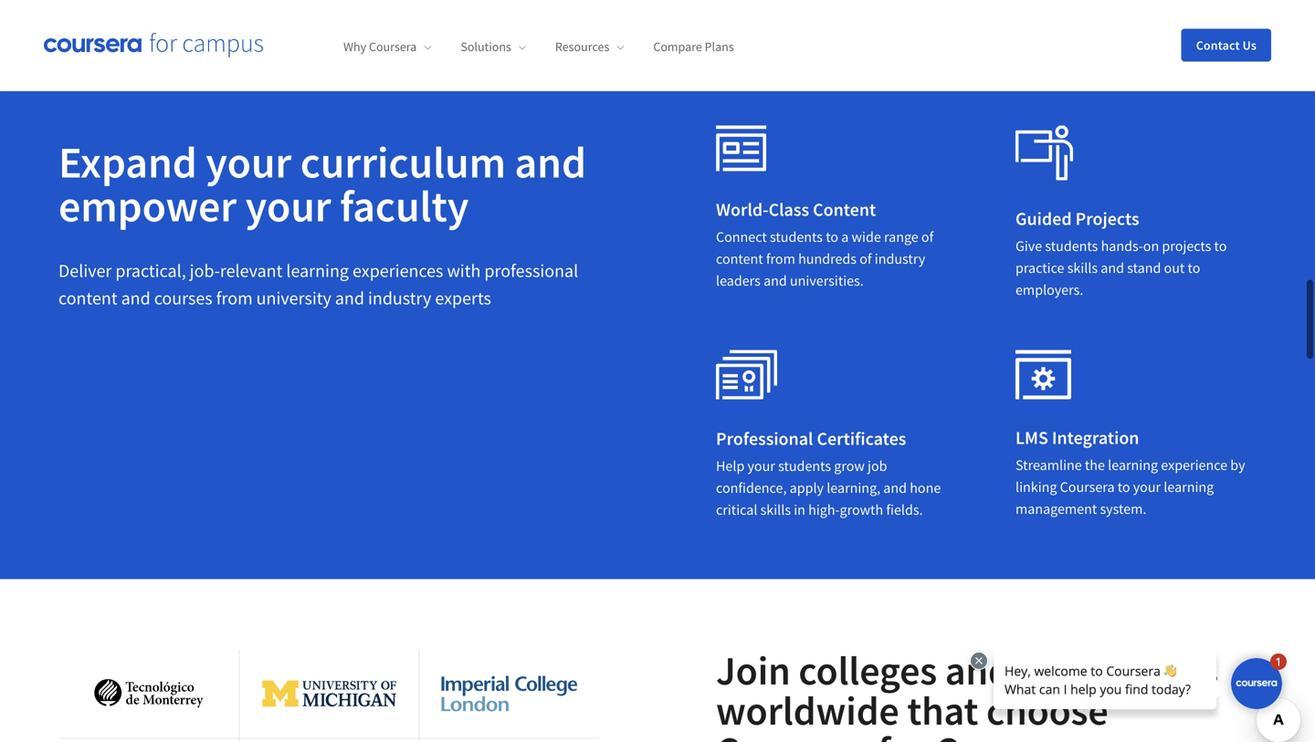 Task type: vqa. For each thing, say whether or not it's contained in the screenshot.


Task type: locate. For each thing, give the bounding box(es) containing it.
coursera
[[369, 39, 417, 55], [1060, 478, 1115, 496], [716, 726, 870, 743]]

streamline
[[1016, 456, 1082, 475]]

skills
[[1067, 259, 1098, 277], [760, 501, 791, 519]]

skills left in
[[760, 501, 791, 519]]

and inside join colleges and universities worldwide that choose coursera for campus
[[945, 645, 1011, 696]]

from
[[766, 250, 795, 268], [216, 287, 253, 310]]

0 vertical spatial coursera
[[369, 39, 417, 55]]

stand
[[1127, 259, 1161, 277]]

world-class content connect students to a wide range of content  from hundreds of industry leaders and universities.
[[716, 198, 934, 290]]

from inside world-class content connect students to a wide range of content  from hundreds of industry leaders and universities.
[[766, 250, 795, 268]]

wide
[[852, 228, 881, 246]]

content inside world-class content connect students to a wide range of content  from hundreds of industry leaders and universities.
[[716, 250, 763, 268]]

to inside lms integration streamline the learning experience by linking coursera to your learning management system.
[[1118, 478, 1130, 496]]

why
[[343, 39, 366, 55]]

0 horizontal spatial industry
[[368, 287, 431, 310]]

industry inside the "deliver practical, job-relevant learning experiences with professional content and courses from university and industry experts"
[[368, 287, 431, 310]]

students
[[770, 228, 823, 246], [1045, 237, 1098, 255], [778, 457, 831, 475]]

0 horizontal spatial coursera
[[369, 39, 417, 55]]

resources link
[[555, 39, 624, 55]]

confidence,
[[716, 479, 787, 497]]

0 horizontal spatial of
[[860, 250, 872, 268]]

1 horizontal spatial skills
[[1067, 259, 1098, 277]]

0 vertical spatial from
[[766, 250, 795, 268]]

students for class
[[770, 228, 823, 246]]

0 horizontal spatial skills
[[760, 501, 791, 519]]

resources
[[555, 39, 610, 55]]

students down class
[[770, 228, 823, 246]]

integration icon image
[[1016, 350, 1071, 400]]

world-class content image
[[716, 350, 778, 401]]

1 vertical spatial of
[[860, 250, 872, 268]]

1 horizontal spatial content
[[716, 250, 763, 268]]

job
[[868, 457, 887, 475]]

1 horizontal spatial learning
[[1108, 456, 1158, 475]]

the
[[1085, 456, 1105, 475]]

2 horizontal spatial coursera
[[1060, 478, 1115, 496]]

from down connect
[[766, 250, 795, 268]]

and inside world-class content connect students to a wide range of content  from hundreds of industry leaders and universities.
[[764, 272, 787, 290]]

from down relevant
[[216, 287, 253, 310]]

1 vertical spatial coursera
[[1060, 478, 1115, 496]]

1 vertical spatial from
[[216, 287, 253, 310]]

give
[[1016, 237, 1042, 255]]

industry down range at the top right of page
[[875, 250, 925, 268]]

that
[[907, 686, 978, 736]]

curriculum
[[300, 135, 506, 190]]

professional
[[716, 428, 813, 450]]

students inside world-class content connect students to a wide range of content  from hundreds of industry leaders and universities.
[[770, 228, 823, 246]]

colleges
[[799, 645, 937, 696]]

1 horizontal spatial from
[[766, 250, 795, 268]]

from for connect
[[766, 250, 795, 268]]

coursera down join
[[716, 726, 870, 743]]

job-
[[190, 259, 220, 282]]

hone
[[910, 479, 941, 497]]

industry for and
[[368, 287, 431, 310]]

content
[[716, 250, 763, 268], [58, 287, 117, 310]]

coursera right why
[[369, 39, 417, 55]]

students inside professional certificates help your students grow job confidence, apply learning, and hone critical skills in high-growth fields.
[[778, 457, 831, 475]]

why coursera link
[[343, 39, 431, 55]]

linking
[[1016, 478, 1057, 496]]

0 vertical spatial learning
[[286, 259, 349, 282]]

apply
[[790, 479, 824, 497]]

1 horizontal spatial coursera
[[716, 726, 870, 743]]

learning up university
[[286, 259, 349, 282]]

deliver
[[58, 259, 112, 282]]

tecnológico de monterrey image
[[81, 680, 217, 709]]

2 horizontal spatial learning
[[1164, 478, 1214, 496]]

join
[[716, 645, 791, 696]]

choose
[[986, 686, 1108, 736]]

students up 'practice'
[[1045, 237, 1098, 255]]

for
[[878, 726, 927, 743]]

0 horizontal spatial content
[[58, 287, 117, 310]]

guided projects icon image
[[1016, 126, 1073, 180]]

experience
[[1161, 456, 1228, 475]]

industry inside world-class content connect students to a wide range of content  from hundreds of industry leaders and universities.
[[875, 250, 925, 268]]

skills up the employers.
[[1067, 259, 1098, 277]]

plans
[[705, 39, 734, 55]]

industry down experiences
[[368, 287, 431, 310]]

hands-
[[1101, 237, 1143, 255]]

learning inside the "deliver practical, job-relevant learning experiences with professional content and courses from university and industry experts"
[[286, 259, 349, 282]]

from inside the "deliver practical, job-relevant learning experiences with professional content and courses from university and industry experts"
[[216, 287, 253, 310]]

and inside expand your curriculum and empower your faculty
[[515, 135, 586, 190]]

universities.
[[790, 272, 864, 290]]

practical,
[[115, 259, 186, 282]]

integration
[[1052, 427, 1139, 449]]

compare plans
[[653, 39, 734, 55]]

of
[[921, 228, 934, 246], [860, 250, 872, 268]]

deliver practical, job-relevant learning experiences with professional content and courses from university and industry experts
[[58, 259, 578, 310]]

to inside world-class content connect students to a wide range of content  from hundreds of industry leaders and universities.
[[826, 228, 838, 246]]

content up leaders
[[716, 250, 763, 268]]

to
[[826, 228, 838, 246], [1214, 237, 1227, 255], [1188, 259, 1200, 277], [1118, 478, 1130, 496]]

learning down experience
[[1164, 478, 1214, 496]]

1 vertical spatial learning
[[1108, 456, 1158, 475]]

2 vertical spatial coursera
[[716, 726, 870, 743]]

guided projects give students hands-on projects to practice skills and stand out to employers.
[[1016, 207, 1227, 299]]

skills inside professional certificates help your students grow job confidence, apply learning, and hone critical skills in high-growth fields.
[[760, 501, 791, 519]]

1 horizontal spatial industry
[[875, 250, 925, 268]]

join colleges and universities worldwide that choose coursera for campus
[[716, 645, 1218, 743]]

of right range at the top right of page
[[921, 228, 934, 246]]

to up system.
[[1118, 478, 1130, 496]]

learning
[[286, 259, 349, 282], [1108, 456, 1158, 475], [1164, 478, 1214, 496]]

2 vertical spatial learning
[[1164, 478, 1214, 496]]

and
[[515, 135, 586, 190], [1101, 259, 1124, 277], [764, 272, 787, 290], [121, 287, 150, 310], [335, 287, 364, 310], [883, 479, 907, 497], [945, 645, 1011, 696]]

university of michigan image
[[262, 681, 397, 708]]

imperial college london image
[[442, 676, 577, 712]]

0 vertical spatial skills
[[1067, 259, 1098, 277]]

1 vertical spatial industry
[[368, 287, 431, 310]]

0 vertical spatial industry
[[875, 250, 925, 268]]

to right the projects
[[1214, 237, 1227, 255]]

of down wide
[[860, 250, 872, 268]]

learning for system.
[[1108, 456, 1158, 475]]

worldwide
[[716, 686, 899, 736]]

0 vertical spatial of
[[921, 228, 934, 246]]

expand
[[58, 135, 197, 190]]

0 horizontal spatial learning
[[286, 259, 349, 282]]

compare plans link
[[653, 39, 734, 55]]

with
[[447, 259, 481, 282]]

content down deliver
[[58, 287, 117, 310]]

students up apply
[[778, 457, 831, 475]]

industry
[[875, 250, 925, 268], [368, 287, 431, 310]]

1 vertical spatial content
[[58, 287, 117, 310]]

practice
[[1016, 259, 1064, 277]]

1 vertical spatial skills
[[760, 501, 791, 519]]

experts
[[435, 287, 491, 310]]

0 vertical spatial content
[[716, 250, 763, 268]]

your
[[206, 135, 292, 190], [245, 179, 331, 233], [748, 457, 775, 475], [1133, 478, 1161, 496]]

lms
[[1016, 427, 1048, 449]]

compare
[[653, 39, 702, 55]]

learning for and
[[286, 259, 349, 282]]

learning right the at the right of the page
[[1108, 456, 1158, 475]]

to left a
[[826, 228, 838, 246]]

contact
[[1196, 37, 1240, 53]]

and inside guided projects give students hands-on projects to practice skills and stand out to employers.
[[1101, 259, 1124, 277]]

coursera down the at the right of the page
[[1060, 478, 1115, 496]]

professional
[[484, 259, 578, 282]]

1 horizontal spatial of
[[921, 228, 934, 246]]

from for relevant
[[216, 287, 253, 310]]

0 horizontal spatial from
[[216, 287, 253, 310]]

courses
[[154, 287, 212, 310]]

solutions
[[461, 39, 511, 55]]



Task type: describe. For each thing, give the bounding box(es) containing it.
and inside professional certificates help your students grow job confidence, apply learning, and hone critical skills in high-growth fields.
[[883, 479, 907, 497]]

guided
[[1016, 207, 1072, 230]]

lms integration streamline the learning experience by linking coursera to your learning management system.
[[1016, 427, 1245, 518]]

your inside lms integration streamline the learning experience by linking coursera to your learning management system.
[[1133, 478, 1161, 496]]

help
[[716, 457, 745, 475]]

content
[[813, 198, 876, 221]]

employers.
[[1016, 281, 1083, 299]]

on
[[1143, 237, 1159, 255]]

university
[[256, 287, 331, 310]]

why coursera
[[343, 39, 417, 55]]

management
[[1016, 500, 1097, 518]]

by
[[1231, 456, 1245, 475]]

certificates
[[817, 428, 906, 450]]

experiences
[[353, 259, 443, 282]]

high-
[[808, 501, 840, 519]]

icon website image
[[716, 126, 767, 171]]

content inside the "deliver practical, job-relevant learning experiences with professional content and courses from university and industry experts"
[[58, 287, 117, 310]]

grow
[[834, 457, 865, 475]]

range
[[884, 228, 919, 246]]

fields.
[[886, 501, 923, 519]]

learning,
[[827, 479, 881, 497]]

contact us button
[[1182, 29, 1271, 62]]

contact us
[[1196, 37, 1257, 53]]

relevant
[[220, 259, 283, 282]]

projects
[[1162, 237, 1211, 255]]

world-
[[716, 198, 769, 221]]

expand your curriculum and empower your faculty
[[58, 135, 586, 233]]

to right out
[[1188, 259, 1200, 277]]

in
[[794, 501, 805, 519]]

a
[[841, 228, 849, 246]]

coursera for campus image
[[44, 33, 263, 58]]

class
[[769, 198, 809, 221]]

us
[[1243, 37, 1257, 53]]

empower
[[58, 179, 237, 233]]

students inside guided projects give students hands-on projects to practice skills and stand out to employers.
[[1045, 237, 1098, 255]]

your inside professional certificates help your students grow job confidence, apply learning, and hone critical skills in high-growth fields.
[[748, 457, 775, 475]]

leaders
[[716, 272, 761, 290]]

out
[[1164, 259, 1185, 277]]

critical
[[716, 501, 758, 519]]

hundreds
[[798, 250, 857, 268]]

growth
[[840, 501, 883, 519]]

coursera inside lms integration streamline the learning experience by linking coursera to your learning management system.
[[1060, 478, 1115, 496]]

skills inside guided projects give students hands-on projects to practice skills and stand out to employers.
[[1067, 259, 1098, 277]]

faculty
[[340, 179, 469, 233]]

coursera inside join colleges and universities worldwide that choose coursera for campus
[[716, 726, 870, 743]]

projects
[[1076, 207, 1139, 230]]

professional certificates help your students grow job confidence, apply learning, and hone critical skills in high-growth fields.
[[716, 428, 941, 519]]

industry for of
[[875, 250, 925, 268]]

campus
[[935, 726, 1075, 743]]

students for certificates
[[778, 457, 831, 475]]

universities
[[1019, 645, 1218, 696]]

connect
[[716, 228, 767, 246]]

solutions link
[[461, 39, 526, 55]]

system.
[[1100, 500, 1147, 518]]



